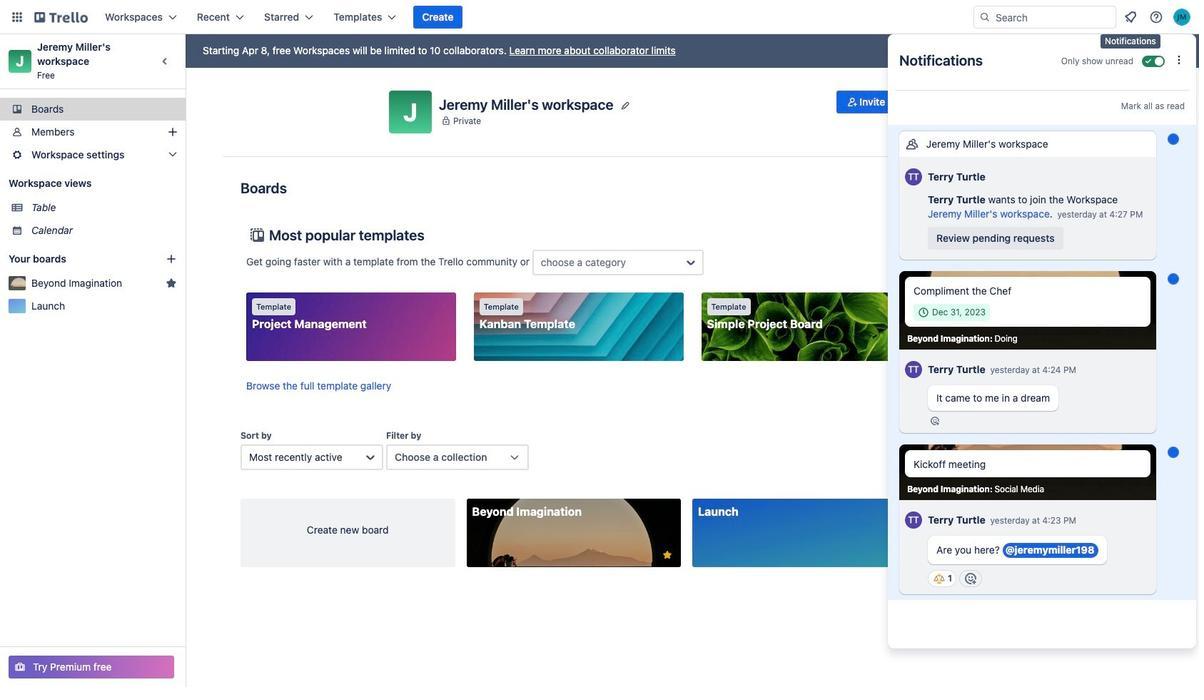 Task type: vqa. For each thing, say whether or not it's contained in the screenshot.
the Your boards with 2 items element
yes



Task type: locate. For each thing, give the bounding box(es) containing it.
1 vertical spatial terry turtle (terryturtle) image
[[906, 359, 923, 381]]

terry turtle (terryturtle) image
[[906, 166, 923, 188], [906, 359, 923, 381]]

your boards with 2 items element
[[9, 251, 144, 268]]

starred icon image
[[166, 278, 177, 289]]

tooltip
[[1101, 34, 1161, 48]]

add board image
[[166, 254, 177, 265]]

workspace navigation collapse icon image
[[156, 51, 176, 71]]

2 terry turtle (terryturtle) image from the top
[[906, 359, 923, 381]]

back to home image
[[34, 6, 88, 29]]

search image
[[980, 11, 991, 23]]

click to unstar this board. it will be removed from your starred list. image
[[661, 549, 674, 562]]

0 notifications image
[[1123, 9, 1140, 26]]

0 vertical spatial terry turtle (terryturtle) image
[[906, 166, 923, 188]]

sm image
[[846, 95, 860, 109]]

Search field
[[991, 6, 1116, 28]]



Task type: describe. For each thing, give the bounding box(es) containing it.
1 terry turtle (terryturtle) image from the top
[[906, 166, 923, 188]]

open information menu image
[[1150, 10, 1164, 24]]

terry turtle (terryturtle) image
[[906, 510, 923, 531]]

primary element
[[0, 0, 1200, 34]]

Search boards text field
[[955, 445, 1134, 471]]

jeremy miller (jeremymiller198) image
[[1174, 9, 1191, 26]]



